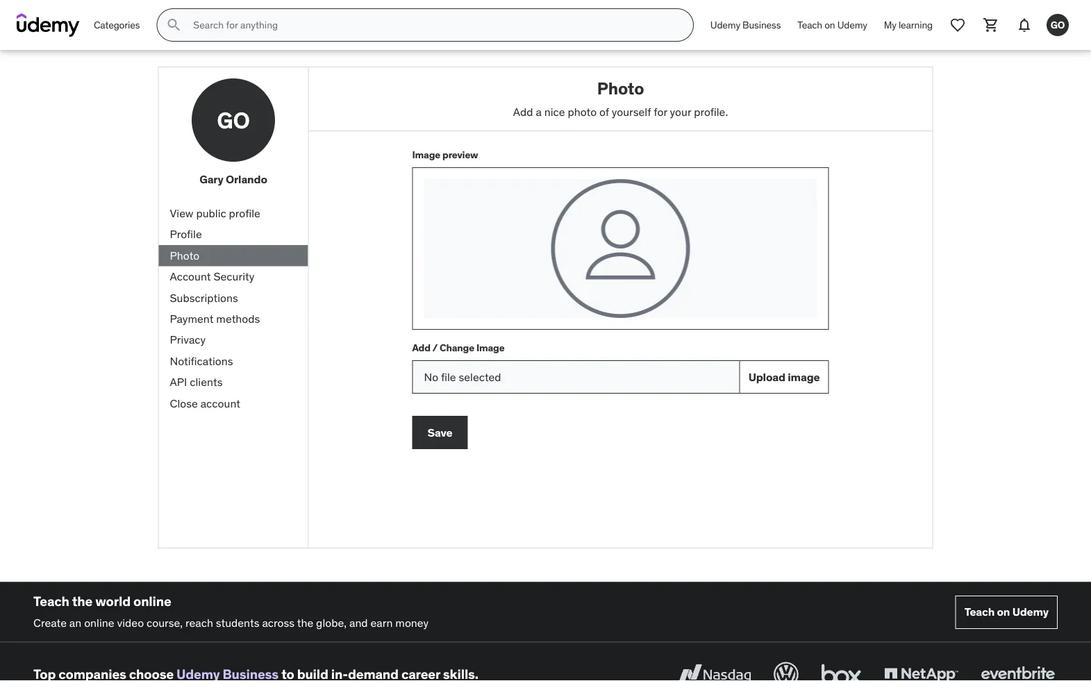 Task type: locate. For each thing, give the bounding box(es) containing it.
learning
[[899, 19, 933, 31]]

1 horizontal spatial the
[[297, 616, 313, 630]]

teach
[[798, 19, 823, 31], [33, 593, 69, 610], [965, 605, 995, 619]]

0 vertical spatial online
[[133, 593, 171, 610]]

1 horizontal spatial teach
[[798, 19, 823, 31]]

selected
[[459, 370, 501, 384]]

my learning
[[884, 19, 933, 31]]

categories button
[[85, 8, 148, 42]]

1 vertical spatial online
[[84, 616, 114, 630]]

add inside photo add a nice photo of yourself for your profile.
[[513, 104, 533, 119]]

udemy left business at top
[[711, 19, 741, 31]]

0 vertical spatial photo
[[597, 78, 644, 99]]

notifications image
[[1016, 17, 1033, 33]]

udemy image
[[17, 13, 80, 37]]

0 horizontal spatial go
[[217, 106, 250, 134]]

on left "my"
[[825, 19, 835, 31]]

photo inside photo add a nice photo of yourself for your profile.
[[597, 78, 644, 99]]

1 horizontal spatial on
[[997, 605, 1010, 619]]

account
[[201, 396, 240, 410]]

1 vertical spatial image
[[477, 342, 505, 354]]

photo down profile
[[170, 248, 200, 263]]

go right notifications icon
[[1051, 18, 1065, 31]]

shopping cart with 0 items image
[[983, 17, 1000, 33]]

and
[[349, 616, 368, 630]]

teach on udemy left "my"
[[798, 19, 868, 31]]

udemy up eventbrite image
[[1013, 605, 1049, 619]]

wishlist image
[[950, 17, 966, 33]]

gary orlando
[[200, 172, 267, 187]]

image up selected
[[477, 342, 505, 354]]

1 vertical spatial teach on udemy
[[965, 605, 1049, 619]]

udemy for the left teach on udemy link
[[838, 19, 868, 31]]

online right an
[[84, 616, 114, 630]]

teach on udemy link up eventbrite image
[[956, 596, 1058, 629]]

photo up yourself at the top right of page
[[597, 78, 644, 99]]

eventbrite image
[[978, 660, 1058, 682]]

preview
[[443, 149, 478, 161]]

teach on udemy up eventbrite image
[[965, 605, 1049, 619]]

image left preview
[[412, 149, 441, 161]]

of
[[600, 104, 609, 119]]

udemy business link
[[702, 8, 789, 42]]

change
[[440, 342, 474, 354]]

2 horizontal spatial udemy
[[1013, 605, 1049, 619]]

add left /
[[412, 342, 431, 354]]

image
[[412, 149, 441, 161], [477, 342, 505, 354]]

notifications
[[170, 354, 233, 368]]

teach on udemy for the right teach on udemy link
[[965, 605, 1049, 619]]

payment
[[170, 312, 214, 326]]

0 horizontal spatial teach
[[33, 593, 69, 610]]

add left 'a'
[[513, 104, 533, 119]]

volkswagen image
[[771, 660, 802, 682]]

Search for anything text field
[[191, 13, 677, 37]]

account security link
[[159, 266, 308, 287]]

view
[[170, 206, 194, 220]]

teach on udemy link left "my"
[[789, 8, 876, 42]]

nice
[[544, 104, 565, 119]]

udemy business
[[711, 19, 781, 31]]

the
[[72, 593, 93, 610], [297, 616, 313, 630]]

1 horizontal spatial add
[[513, 104, 533, 119]]

add / change image
[[412, 342, 505, 354]]

teach the world online create an online video course, reach students across the globe, and earn money
[[33, 593, 429, 630]]

across
[[262, 616, 295, 630]]

on
[[825, 19, 835, 31], [997, 605, 1010, 619]]

udemy for the right teach on udemy link
[[1013, 605, 1049, 619]]

1 horizontal spatial online
[[133, 593, 171, 610]]

an
[[69, 616, 81, 630]]

1 vertical spatial photo
[[170, 248, 200, 263]]

1 vertical spatial teach on udemy link
[[956, 596, 1058, 629]]

go up gary orlando
[[217, 106, 250, 134]]

photo
[[597, 78, 644, 99], [170, 248, 200, 263]]

teach on udemy
[[798, 19, 868, 31], [965, 605, 1049, 619]]

1 vertical spatial on
[[997, 605, 1010, 619]]

the left globe,
[[297, 616, 313, 630]]

privacy
[[170, 333, 206, 347]]

world
[[95, 593, 131, 610]]

online
[[133, 593, 171, 610], [84, 616, 114, 630]]

0 horizontal spatial teach on udemy
[[798, 19, 868, 31]]

add
[[513, 104, 533, 119], [412, 342, 431, 354]]

go link
[[1041, 8, 1075, 42]]

api
[[170, 375, 187, 389]]

on for the right teach on udemy link
[[997, 605, 1010, 619]]

1 horizontal spatial teach on udemy
[[965, 605, 1049, 619]]

0 vertical spatial image
[[412, 149, 441, 161]]

0 vertical spatial add
[[513, 104, 533, 119]]

profile
[[229, 206, 260, 220]]

video
[[117, 616, 144, 630]]

methods
[[216, 312, 260, 326]]

teach on udemy link
[[789, 8, 876, 42], [956, 596, 1058, 629]]

0 vertical spatial teach on udemy link
[[789, 8, 876, 42]]

1 horizontal spatial udemy
[[838, 19, 868, 31]]

1 horizontal spatial image
[[477, 342, 505, 354]]

yourself
[[612, 104, 651, 119]]

the up an
[[72, 593, 93, 610]]

0 horizontal spatial on
[[825, 19, 835, 31]]

2 horizontal spatial teach
[[965, 605, 995, 619]]

public
[[196, 206, 226, 220]]

online up course,
[[133, 593, 171, 610]]

create
[[33, 616, 67, 630]]

course,
[[147, 616, 183, 630]]

0 vertical spatial the
[[72, 593, 93, 610]]

0 vertical spatial on
[[825, 19, 835, 31]]

your
[[670, 104, 691, 119]]

security
[[214, 269, 255, 284]]

go
[[1051, 18, 1065, 31], [217, 106, 250, 134]]

0 vertical spatial go
[[1051, 18, 1065, 31]]

api clients link
[[159, 372, 308, 393]]

0 horizontal spatial photo
[[170, 248, 200, 263]]

image
[[788, 370, 820, 384]]

1 horizontal spatial photo
[[597, 78, 644, 99]]

udemy
[[711, 19, 741, 31], [838, 19, 868, 31], [1013, 605, 1049, 619]]

on up eventbrite image
[[997, 605, 1010, 619]]

1 horizontal spatial go
[[1051, 18, 1065, 31]]

0 horizontal spatial add
[[412, 342, 431, 354]]

0 vertical spatial teach on udemy
[[798, 19, 868, 31]]

subscriptions
[[170, 291, 238, 305]]

udemy left "my"
[[838, 19, 868, 31]]

teach inside the teach the world online create an online video course, reach students across the globe, and earn money
[[33, 593, 69, 610]]

photo add a nice photo of yourself for your profile.
[[513, 78, 728, 119]]



Task type: vqa. For each thing, say whether or not it's contained in the screenshot.
the topmost the Photo
yes



Task type: describe. For each thing, give the bounding box(es) containing it.
a
[[536, 104, 542, 119]]

orlando
[[226, 172, 267, 187]]

0 horizontal spatial online
[[84, 616, 114, 630]]

close account link
[[159, 393, 308, 414]]

upload image
[[749, 370, 820, 384]]

gary
[[200, 172, 223, 187]]

profile link
[[159, 224, 308, 245]]

photo inside view public profile profile photo account security subscriptions payment methods privacy notifications api clients close account
[[170, 248, 200, 263]]

students
[[216, 616, 260, 630]]

close
[[170, 396, 198, 410]]

categories
[[94, 19, 140, 31]]

money
[[396, 616, 429, 630]]

teach on udemy for the left teach on udemy link
[[798, 19, 868, 31]]

submit search image
[[166, 17, 182, 33]]

view public profile link
[[159, 203, 308, 224]]

teach for the right teach on udemy link
[[965, 605, 995, 619]]

on for the left teach on udemy link
[[825, 19, 835, 31]]

my learning link
[[876, 8, 941, 42]]

privacy link
[[159, 330, 308, 351]]

account
[[170, 269, 211, 284]]

reach
[[185, 616, 213, 630]]

payment methods link
[[159, 309, 308, 330]]

profile
[[170, 227, 202, 241]]

earn
[[371, 616, 393, 630]]

0 horizontal spatial the
[[72, 593, 93, 610]]

netapp image
[[882, 660, 962, 682]]

no
[[424, 370, 438, 384]]

save
[[428, 426, 453, 440]]

nasdaq image
[[675, 660, 754, 682]]

0 horizontal spatial teach on udemy link
[[789, 8, 876, 42]]

file
[[441, 370, 456, 384]]

save button
[[412, 416, 468, 450]]

business
[[743, 19, 781, 31]]

0 horizontal spatial image
[[412, 149, 441, 161]]

box image
[[818, 660, 865, 682]]

subscriptions link
[[159, 287, 308, 309]]

my
[[884, 19, 897, 31]]

photo link
[[159, 245, 308, 266]]

1 vertical spatial the
[[297, 616, 313, 630]]

teach for the left teach on udemy link
[[798, 19, 823, 31]]

profile.
[[694, 104, 728, 119]]

0 horizontal spatial udemy
[[711, 19, 741, 31]]

view public profile profile photo account security subscriptions payment methods privacy notifications api clients close account
[[170, 206, 260, 410]]

/
[[433, 342, 438, 354]]

image preview
[[412, 149, 478, 161]]

no file selected
[[424, 370, 501, 384]]

upload
[[749, 370, 786, 384]]

for
[[654, 104, 667, 119]]

1 vertical spatial add
[[412, 342, 431, 354]]

1 horizontal spatial teach on udemy link
[[956, 596, 1058, 629]]

clients
[[190, 375, 223, 389]]

globe,
[[316, 616, 347, 630]]

1 vertical spatial go
[[217, 106, 250, 134]]

notifications link
[[159, 351, 308, 372]]

photo
[[568, 104, 597, 119]]



